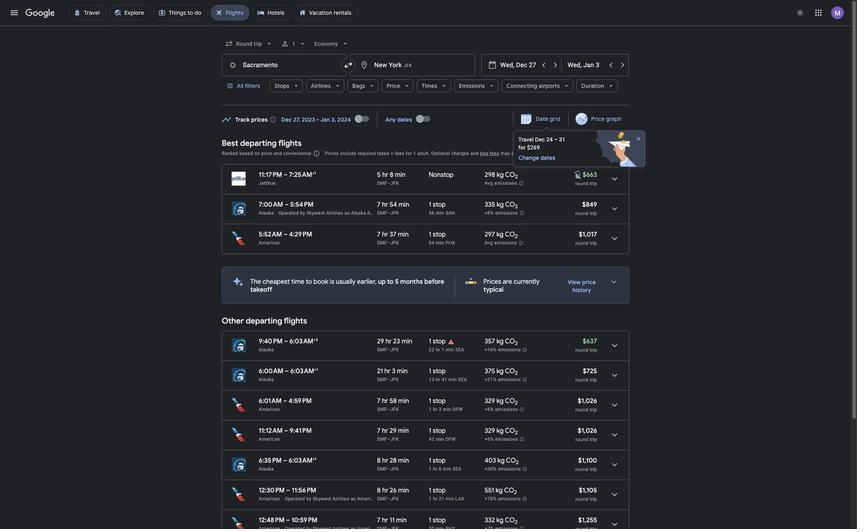 Task type: describe. For each thing, give the bounding box(es) containing it.
emissions for 7 hr 54 min
[[495, 211, 518, 216]]

– inside 6:00 am – 6:03 am + 1
[[285, 368, 289, 376]]

6:03 am for 9:40 pm
[[290, 338, 313, 346]]

book
[[314, 278, 328, 286]]

operated for operated by skywest airlines as alaska skywest
[[278, 211, 299, 216]]

co for 8 hr 26 min
[[504, 487, 514, 495]]

connecting airports button
[[502, 76, 573, 96]]

none text field inside search field
[[222, 54, 347, 76]]

emissions button
[[454, 76, 498, 96]]

dfw inside 1 stop 42 min dfw
[[445, 437, 456, 443]]

lax
[[455, 497, 464, 502]]

1 stop 42 min dfw
[[429, 428, 456, 443]]

layover (1 of 1) is a 22 hr 1 min overnight layover at seattle-tacoma international airport in seattle. element
[[429, 347, 481, 354]]

335 kg co 2
[[485, 201, 518, 210]]

layover (1 of 1) is a 1 hr 6 min layover at seattle-tacoma international airport in seattle. element
[[429, 467, 481, 473]]

typical
[[483, 286, 504, 294]]

learn more about tracked prices image
[[269, 116, 277, 123]]

earlier,
[[357, 278, 377, 286]]

– inside 7 hr 37 min smf – jfk
[[387, 240, 390, 246]]

7 hr 29 min smf – jfk
[[377, 428, 409, 443]]

currently
[[514, 278, 540, 286]]

21 inside 1 stop 1 hr 21 min lax
[[439, 497, 444, 502]]

– inside 9:40 pm – 6:03 am + 2
[[284, 338, 288, 346]]

jfk for 28
[[390, 467, 399, 473]]

leaves sacramento international airport at 11:17 pm on wednesday, december 27 and arrives at john f. kennedy international airport at 7:25 am on thursday, december 28. element
[[259, 171, 316, 179]]

min for 7 hr 29 min smf – jfk
[[398, 428, 409, 436]]

american left eagle
[[357, 497, 379, 502]]

min for 1 stop 54 min phx
[[436, 240, 444, 246]]

layover (1 of 1) is a 13 hr 41 min layover at seattle-tacoma international airport in seattle. element
[[429, 377, 481, 383]]

54 for hr
[[390, 201, 397, 209]]

the
[[250, 278, 261, 286]]

+6% emissions for 7 hr 29 min
[[485, 437, 518, 443]]

12:48 pm
[[259, 517, 284, 525]]

– inside the 11:17 pm – 7:25 am + 1
[[284, 171, 288, 179]]

1 to from the left
[[306, 278, 312, 286]]

329 kg co 2 for 7 hr 29 min
[[485, 428, 518, 437]]

1 fees from the left
[[395, 151, 404, 156]]

$1,105
[[579, 487, 597, 495]]

avg emissions for 297
[[485, 241, 517, 246]]

1 inside 1 stop 54 min phx
[[429, 231, 431, 239]]

trip for 8 hr 28 min
[[590, 467, 597, 473]]

1 inside 1 stop 13 hr 41 min sea
[[429, 368, 431, 376]]

Arrival time: 6:03 AM on  Friday, December 29. text field
[[290, 338, 318, 346]]

9:41 pm
[[290, 428, 312, 436]]

none search field containing all filters
[[222, 34, 629, 105]]

9:40 pm – 6:03 am + 2
[[259, 338, 318, 346]]

total duration 7 hr 37 min. element
[[377, 231, 429, 240]]

stop for 7 hr 54 min
[[433, 201, 446, 209]]

$1,255
[[578, 517, 597, 525]]

1026 US dollars text field
[[578, 428, 597, 436]]

hr inside 1 stop 1 hr 6 min sea
[[433, 467, 437, 473]]

0 horizontal spatial dates
[[397, 116, 412, 123]]

swap origin and destination. image
[[344, 61, 353, 70]]

airlines for american
[[333, 497, 349, 502]]

include
[[340, 151, 356, 156]]

travel dec 24 – 31 for $269 change dates
[[518, 137, 565, 162]]

round for 7 hr 29 min
[[575, 438, 588, 443]]

Arrival time: 5:54 PM. text field
[[290, 201, 313, 209]]

7 hr 58 min smf – jfk
[[377, 398, 409, 413]]

58
[[390, 398, 397, 406]]

1 inside the 11:17 pm – 7:25 am + 1
[[314, 171, 316, 176]]

flights for other departing flights
[[284, 316, 307, 326]]

551 kg co 2
[[485, 487, 517, 496]]

for inside travel dec 24 – 31 for $269 change dates
[[518, 145, 526, 151]]

grid
[[550, 115, 560, 123]]

min for 7 hr 58 min smf – jfk
[[398, 398, 409, 406]]

prices for prices include required taxes + fees for 1 adult. optional charges and bag fees may apply. passenger assistance
[[325, 151, 339, 156]]

dates inside travel dec 24 – 31 for $269 change dates
[[540, 154, 555, 162]]

avg emissions for 298
[[485, 181, 517, 186]]

sort by: button
[[593, 146, 629, 160]]

Departure time: 11:12 AM. text field
[[259, 428, 283, 436]]

$1,100
[[578, 457, 597, 465]]

other
[[222, 316, 244, 326]]

1 vertical spatial 5
[[395, 278, 399, 286]]

Departure time: 7:00 AM. text field
[[259, 201, 283, 209]]

best departing flights
[[222, 139, 302, 148]]

54 for stop
[[429, 240, 434, 246]]

stop for 7 hr 58 min
[[433, 398, 446, 406]]

3 stop from the top
[[433, 338, 446, 346]]

+78%
[[485, 497, 497, 502]]

kg for 5 hr 8 min
[[497, 171, 504, 179]]

Departure time: 6:35 PM. text field
[[259, 457, 282, 465]]

$637
[[583, 338, 597, 346]]

san
[[445, 211, 455, 216]]

1 stop flight. element for 7 hr 54 min
[[429, 201, 446, 210]]

min for 22 hr 1 min sea
[[446, 348, 454, 353]]

Departure time: 6:00 AM. text field
[[259, 368, 283, 376]]

7 inside 'element'
[[377, 517, 381, 525]]

551
[[485, 487, 494, 495]]

1 1 stop from the top
[[429, 338, 446, 346]]

jfk for 26
[[390, 497, 399, 502]]

duration
[[581, 82, 604, 90]]

avg for 298
[[485, 181, 493, 186]]

1 round from the top
[[575, 181, 588, 187]]

co for 7 hr 58 min
[[505, 398, 515, 406]]

leaves sacramento international airport at 6:35 pm on wednesday, december 27 and arrives at john f. kennedy international airport at 6:03 am on thursday, december 28. element
[[259, 457, 316, 465]]

7:00 am
[[259, 201, 283, 209]]

passenger
[[526, 151, 549, 156]]

1 inside 6:35 pm – 6:03 am + 1
[[315, 457, 316, 462]]

297 kg co 2
[[485, 231, 518, 240]]

hr for 7 hr 54 min smf – jfk
[[382, 201, 388, 209]]

– inside 7 hr 54 min smf – jfk
[[387, 211, 390, 216]]

42
[[429, 437, 434, 443]]

total duration 7 hr 58 min. element
[[377, 398, 429, 407]]

flight details. leaves sacramento international airport at 11:17 pm on wednesday, december 27 and arrives at john f. kennedy international airport at 7:25 am on thursday, december 28. image
[[605, 170, 624, 189]]

7:00 am – 5:54 pm
[[259, 201, 313, 209]]

operated by skywest airlines as alaska skywest
[[278, 211, 386, 216]]

usually
[[336, 278, 356, 286]]

co for 7 hr 54 min
[[505, 201, 515, 209]]

12:30 pm – 11:56 pm
[[259, 487, 316, 495]]

29 inside "29 hr 23 min smf – jfk"
[[377, 338, 384, 346]]

6:35 pm
[[259, 457, 282, 465]]

– inside "29 hr 23 min smf – jfk"
[[387, 348, 390, 353]]

dfw inside 1 stop 1 hr 2 min dfw
[[453, 407, 463, 413]]

is
[[330, 278, 334, 286]]

6:35 pm – 6:03 am + 1
[[259, 457, 316, 465]]

based
[[240, 151, 253, 156]]

– inside 11:12 am – 9:41 pm american
[[284, 428, 288, 436]]

smf for 8 hr 28 min
[[377, 467, 387, 473]]

8 for 26
[[377, 487, 381, 495]]

date
[[536, 115, 548, 123]]

– inside 7 hr 58 min smf – jfk
[[387, 407, 390, 413]]

41
[[442, 377, 447, 383]]

3 1 stop flight. element from the top
[[429, 338, 446, 347]]

5 inside 5 hr 8 min smf – jfk
[[377, 171, 381, 179]]

flight details. leaves sacramento international airport at 6:00 am on wednesday, december 27 and arrives at john f. kennedy international airport at 6:03 am on thursday, december 28. image
[[605, 366, 624, 385]]

prices
[[251, 116, 268, 123]]

+78% emissions
[[485, 497, 521, 502]]

2 for 7 hr 11 min
[[515, 520, 518, 526]]

skywest
[[367, 211, 386, 216]]

– inside 8 hr 28 min smf – jfk
[[387, 467, 390, 473]]

dec 27, 2023 – jan 3, 2024
[[281, 116, 351, 123]]

2 and from the left
[[470, 151, 479, 156]]

$1,017
[[579, 231, 597, 239]]

sea for 403
[[453, 467, 462, 473]]

find the best price region
[[222, 109, 654, 167]]

– inside 7 hr 29 min smf – jfk
[[387, 437, 390, 443]]

travel
[[518, 137, 534, 143]]

round for 8 hr 26 min
[[575, 497, 588, 503]]

flights for best departing flights
[[278, 139, 302, 148]]

main menu image
[[10, 8, 19, 18]]

+30% emissions
[[485, 467, 521, 473]]

nonstop flight. element
[[429, 171, 454, 180]]

cheapest
[[263, 278, 290, 286]]

total duration 8 hr 28 min. element
[[377, 457, 429, 467]]

round for 21 hr 3 min
[[575, 378, 588, 383]]

kg for 7 hr 58 min
[[497, 398, 504, 406]]

9 stop from the top
[[433, 517, 446, 525]]

6:00 am
[[259, 368, 283, 376]]

trip for 7 hr 37 min
[[590, 241, 597, 246]]

Arrival time: 4:29 PM. text field
[[289, 231, 312, 239]]

1 stop flight. element for 8 hr 26 min
[[429, 487, 446, 496]]

graph
[[606, 115, 621, 123]]

1 stop 1 hr 21 min lax
[[429, 487, 464, 502]]

2023 – jan
[[302, 116, 330, 123]]

hr for 8 hr 28 min smf – jfk
[[382, 457, 388, 465]]

1 trip from the top
[[590, 181, 597, 187]]

jfk for 23
[[390, 348, 399, 353]]

trip for 8 hr 26 min
[[590, 497, 597, 503]]

663 US dollars text field
[[583, 171, 597, 179]]

date grid
[[536, 115, 560, 123]]

price inside view price history
[[582, 279, 596, 286]]

date grid button
[[515, 112, 567, 126]]

dec inside travel dec 24 – 31 for $269 change dates
[[535, 137, 545, 143]]

smf for 8 hr 26 min
[[377, 497, 387, 502]]

assistance
[[551, 151, 575, 156]]

403 kg co 2
[[485, 457, 519, 467]]

min inside 1 stop 13 hr 41 min sea
[[448, 377, 457, 383]]

up to 5 months
[[378, 278, 423, 286]]

8 hr 26 min smf – jfk
[[377, 487, 409, 502]]

1 inside 1 stop 56 min san
[[429, 201, 431, 209]]

1 inside popup button
[[292, 41, 296, 47]]

hr for 7 hr 58 min smf – jfk
[[382, 398, 388, 406]]

flight details. leaves sacramento international airport at 6:01 am on wednesday, december 27 and arrives at john f. kennedy international airport at 4:59 pm on wednesday, december 27. image
[[605, 396, 624, 415]]

329 for 7 hr 58 min
[[485, 398, 495, 406]]

leaves sacramento international airport at 6:01 am on wednesday, december 27 and arrives at john f. kennedy international airport at 4:59 pm on wednesday, december 27. element
[[259, 398, 312, 406]]

trip for 21 hr 3 min
[[590, 378, 597, 383]]

stop for 21 hr 3 min
[[433, 368, 446, 376]]

airlines inside popup button
[[311, 82, 331, 90]]

7:25 am
[[289, 171, 312, 179]]

+21% emissions
[[485, 377, 521, 383]]

29 inside 7 hr 29 min smf – jfk
[[390, 428, 397, 436]]

$1,026 round trip for 7 hr 29 min
[[575, 428, 597, 443]]

stops button
[[270, 76, 303, 96]]

37
[[390, 231, 396, 239]]

298 kg co 2
[[485, 171, 518, 180]]

2 inside 1 stop 1 hr 2 min dfw
[[439, 407, 442, 413]]

alaska down 7:00 am
[[259, 211, 274, 216]]

co for 7 hr 37 min
[[505, 231, 515, 239]]

6
[[439, 467, 442, 473]]

stops
[[275, 82, 289, 90]]

Departure time: 12:30 PM. text field
[[259, 487, 285, 495]]

hr for 21 hr 3 min smf – jfk
[[384, 368, 390, 376]]

+16% emissions
[[485, 348, 521, 353]]

kg for 7 hr 37 min
[[497, 231, 504, 239]]

stop for 8 hr 26 min
[[433, 487, 446, 495]]

min for 7 hr 11 min
[[396, 517, 407, 525]]

min inside 1 stop 1 hr 6 min sea
[[443, 467, 451, 473]]

hr inside 1 stop 1 hr 2 min dfw
[[433, 407, 437, 413]]

$849
[[582, 201, 597, 209]]

22 hr 1 min sea
[[429, 348, 464, 353]]

6:00 am – 6:03 am + 1
[[259, 367, 318, 376]]

1 stop flight. element for 21 hr 3 min
[[429, 368, 446, 377]]

kg for 7 hr 11 min
[[496, 517, 503, 525]]

7 for 7 hr 54 min
[[377, 201, 381, 209]]

as for alaska
[[344, 211, 350, 216]]

american for 6:01 am
[[259, 407, 280, 413]]

kg for 21 hr 3 min
[[497, 368, 504, 376]]

kg for 7 hr 54 min
[[497, 201, 504, 209]]

total duration 7 hr 54 min. element
[[377, 201, 429, 210]]

– inside 5 hr 8 min smf – jfk
[[387, 181, 390, 186]]

– right departure time: 12:48 pm. text box
[[286, 517, 290, 525]]

1026 US dollars text field
[[578, 398, 597, 406]]

total duration 7 hr 11 min. element
[[377, 517, 429, 526]]

11
[[390, 517, 395, 525]]

11:12 am – 9:41 pm american
[[259, 428, 312, 443]]

view
[[568, 279, 581, 286]]

1 stop 56 min san
[[429, 201, 455, 216]]

operated for operated by skywest airlines as american eagle
[[285, 497, 305, 502]]

round for 7 hr 37 min
[[575, 241, 588, 246]]

leaves sacramento international airport at 12:30 pm on wednesday, december 27 and arrives at john f. kennedy international airport at 11:56 pm on wednesday, december 27. element
[[259, 487, 316, 495]]

flight details. leaves sacramento international airport at 6:35 pm on wednesday, december 27 and arrives at john f. kennedy international airport at 6:03 am on thursday, december 28. image
[[605, 456, 624, 475]]

american down '12:30 pm'
[[259, 497, 280, 502]]

jfk for 29
[[390, 437, 399, 443]]

min inside 1 stop 1 hr 21 min lax
[[446, 497, 454, 502]]

2 for 8 hr 28 min
[[516, 460, 519, 467]]

co for 7 hr 29 min
[[505, 428, 515, 436]]

round for 29 hr 23 min
[[575, 348, 588, 354]]

eagle
[[380, 497, 392, 502]]

Arrival time: 11:56 PM. text field
[[292, 487, 316, 495]]

$725 round trip
[[575, 368, 597, 383]]

layover (1 of 1) is a 54 min layover at phoenix sky harbor international airport in phoenix. element
[[429, 240, 481, 246]]

min inside 1 stop 1 hr 2 min dfw
[[443, 407, 451, 413]]

alaska left skywest
[[351, 211, 366, 216]]

hr for 7 hr 37 min smf – jfk
[[382, 231, 388, 239]]

layover (1 of 1) is a 42 min layover at dallas/fort worth international airport in dallas. element
[[429, 437, 481, 443]]

1 and from the left
[[274, 151, 282, 156]]

$637 round trip
[[575, 338, 597, 354]]

change dates button
[[518, 154, 573, 162]]

stop for 8 hr 28 min
[[433, 457, 446, 465]]

Departure time: 6:01 AM. text field
[[259, 398, 282, 406]]



Task type: locate. For each thing, give the bounding box(es) containing it.
kg for 8 hr 28 min
[[498, 457, 505, 465]]

7 for 7 hr 58 min
[[377, 398, 381, 406]]

1 vertical spatial arrival time: 6:03 am on  thursday, december 28. text field
[[289, 457, 316, 465]]

total duration 21 hr 3 min. element
[[377, 368, 429, 377]]

filters
[[245, 82, 260, 90]]

kg inside 297 kg co 2
[[497, 231, 504, 239]]

2 fees from the left
[[490, 151, 499, 156]]

hr inside 8 hr 26 min smf – jfk
[[382, 487, 388, 495]]

0 vertical spatial as
[[344, 211, 350, 216]]

2 trip from the top
[[590, 211, 597, 217]]

smf down total duration 21 hr 3 min. element
[[377, 377, 387, 383]]

co inside 375 kg co 2
[[505, 368, 515, 376]]

$1,026 for 7 hr 58 min
[[578, 398, 597, 406]]

kg for 29 hr 23 min
[[497, 338, 504, 346]]

2 1 stop from the top
[[429, 517, 446, 525]]

co inside 357 kg co 2
[[505, 338, 515, 346]]

1 vertical spatial flights
[[284, 316, 307, 326]]

8 inside 5 hr 8 min smf – jfk
[[390, 171, 393, 179]]

1 vertical spatial 329 kg co 2
[[485, 428, 518, 437]]

emissions for 7 hr 37 min
[[494, 241, 517, 246]]

1 vertical spatial 6:03 am
[[290, 368, 314, 376]]

8 1 stop flight. element from the top
[[429, 487, 446, 496]]

0 horizontal spatial to
[[306, 278, 312, 286]]

1017 US dollars text field
[[579, 231, 597, 239]]

0 horizontal spatial 54
[[390, 201, 397, 209]]

8 left 28
[[377, 457, 381, 465]]

1 stop flight. element
[[429, 201, 446, 210], [429, 231, 446, 240], [429, 338, 446, 347], [429, 368, 446, 377], [429, 398, 446, 407], [429, 428, 446, 437], [429, 457, 446, 467], [429, 487, 446, 496], [429, 517, 446, 526]]

0 vertical spatial 8
[[390, 171, 393, 179]]

prices
[[325, 151, 339, 156], [483, 278, 501, 286]]

trip inside $637 round trip
[[590, 348, 597, 354]]

– right 9:40 pm
[[284, 338, 288, 346]]

849 US dollars text field
[[582, 201, 597, 209]]

american for 5:52 am
[[259, 240, 280, 246]]

1 vertical spatial avg
[[485, 241, 493, 246]]

725 US dollars text field
[[583, 368, 597, 376]]

2 avg from the top
[[485, 241, 493, 246]]

7 for 7 hr 29 min
[[377, 428, 381, 436]]

1 stop down layover (1 of 1) is a 1 hr 21 min layover at los angeles international airport in los angeles. 'element'
[[429, 517, 446, 525]]

bags button
[[348, 76, 379, 96]]

view price history image
[[604, 273, 623, 292]]

0 vertical spatial dfw
[[453, 407, 463, 413]]

0 horizontal spatial 5
[[377, 171, 381, 179]]

smf down total duration 7 hr 37 min. element
[[377, 240, 387, 246]]

airlines button
[[306, 76, 344, 96]]

0 horizontal spatial fees
[[395, 151, 404, 156]]

airlines for alaska
[[326, 211, 343, 216]]

jfk down 26
[[390, 497, 399, 502]]

1 horizontal spatial fees
[[490, 151, 499, 156]]

emissions up 403 kg co 2
[[495, 437, 518, 443]]

prices are currently typical
[[483, 278, 540, 294]]

Departure time: 5:52 AM. text field
[[259, 231, 282, 239]]

for
[[518, 145, 526, 151], [406, 151, 412, 156]]

24 – 31
[[546, 137, 565, 143]]

54 left the phx at the top
[[429, 240, 434, 246]]

1 +6% from the top
[[485, 407, 494, 413]]

as left skywest
[[344, 211, 350, 216]]

1 avg from the top
[[485, 181, 493, 186]]

 image
[[275, 211, 277, 216]]

– down 26
[[387, 497, 390, 502]]

+6% for 7 hr 29 min
[[485, 437, 494, 443]]

operated down 12:30 pm – 11:56 pm
[[285, 497, 305, 502]]

2 round from the top
[[575, 211, 588, 217]]

1 avg emissions from the top
[[485, 181, 517, 186]]

2 1 stop flight. element from the top
[[429, 231, 446, 240]]

2024
[[337, 116, 351, 123]]

3 trip from the top
[[590, 241, 597, 246]]

co up +78% emissions
[[504, 487, 514, 495]]

2 329 from the top
[[485, 428, 495, 436]]

6 trip from the top
[[590, 408, 597, 413]]

None text field
[[222, 54, 347, 76]]

0 horizontal spatial prices
[[325, 151, 339, 156]]

stop for 7 hr 29 min
[[433, 428, 446, 436]]

0 vertical spatial $1,026 round trip
[[575, 398, 597, 413]]

price right bags popup button
[[387, 82, 400, 90]]

2 +6% emissions from the top
[[485, 437, 518, 443]]

5 trip from the top
[[590, 378, 597, 383]]

12:30 pm
[[259, 487, 285, 495]]

leaves sacramento international airport at 5:52 am on wednesday, december 27 and arrives at john f. kennedy international airport at 4:29 pm on wednesday, december 27. element
[[259, 231, 312, 239]]

american inside 11:12 am – 9:41 pm american
[[259, 437, 280, 443]]

+6% for 7 hr 58 min
[[485, 407, 494, 413]]

sea
[[455, 348, 464, 353], [458, 377, 467, 383], [453, 467, 462, 473]]

7 round from the top
[[575, 438, 588, 443]]

1 stop flight. element for 8 hr 28 min
[[429, 457, 446, 467]]

alaska down departure time: 6:35 pm. text box
[[259, 467, 274, 473]]

1 vertical spatial +6% emissions
[[485, 437, 518, 443]]

jfk for 3
[[390, 377, 399, 383]]

sea inside 1 stop 1 hr 6 min sea
[[453, 467, 462, 473]]

smf inside 7 hr 54 min smf – jfk
[[377, 211, 387, 216]]

0 vertical spatial $1,026
[[578, 398, 597, 406]]

jfk down 58
[[390, 407, 399, 413]]

american for 11:12 am
[[259, 437, 280, 443]]

smf for 29 hr 23 min
[[377, 348, 387, 353]]

hr left 58
[[382, 398, 388, 406]]

min left lax
[[446, 497, 454, 502]]

loading results progress bar
[[0, 25, 851, 27]]

flight details. leaves sacramento international airport at 5:52 am on wednesday, december 27 and arrives at john f. kennedy international airport at 4:29 pm on wednesday, december 27. image
[[605, 229, 624, 248]]

– inside 21 hr 3 min smf – jfk
[[387, 377, 390, 383]]

Arrival time: 6:03 AM on  Thursday, December 28. text field
[[290, 367, 318, 376], [289, 457, 316, 465]]

0 horizontal spatial 29
[[377, 338, 384, 346]]

– inside 8 hr 26 min smf – jfk
[[387, 497, 390, 502]]

trip inside $849 round trip
[[590, 211, 597, 217]]

leaves sacramento international airport at 7:00 am on wednesday, december 27 and arrives at john f. kennedy international airport at 5:54 pm on wednesday, december 27. element
[[259, 201, 313, 209]]

avg down "298"
[[485, 181, 493, 186]]

flight details. leaves sacramento international airport at 12:48 pm on wednesday, december 27 and arrives at john f. kennedy international airport at 10:59 pm on wednesday, december 27. image
[[605, 516, 624, 530]]

637 US dollars text field
[[583, 338, 597, 346]]

6:03 am inside 6:00 am – 6:03 am + 1
[[290, 368, 314, 376]]

1 329 from the top
[[485, 398, 495, 406]]

min right 37
[[398, 231, 409, 239]]

– left 7:25 am
[[284, 171, 288, 179]]

up
[[378, 278, 386, 286]]

Departure time: 11:17 PM. text field
[[259, 171, 282, 179]]

1 stop flight. element for 7 hr 11 min
[[429, 517, 446, 526]]

0 vertical spatial 329
[[485, 398, 495, 406]]

hr down taxes
[[382, 171, 388, 179]]

total duration 8 hr 26 min. element
[[377, 487, 429, 496]]

1 stop flight. element for 7 hr 37 min
[[429, 231, 446, 240]]

jfk inside 7 hr 29 min smf – jfk
[[390, 437, 399, 443]]

hr inside 1 stop 13 hr 41 min sea
[[436, 377, 440, 383]]

6 round from the top
[[575, 408, 588, 413]]

1 horizontal spatial price
[[591, 115, 605, 123]]

11:17 pm – 7:25 am + 1
[[259, 171, 316, 179]]

0 vertical spatial 21
[[377, 368, 383, 376]]

hr left 6
[[433, 467, 437, 473]]

– left 9:41 pm text field
[[284, 428, 288, 436]]

1 7 from the top
[[377, 201, 381, 209]]

kg right "298"
[[497, 171, 504, 179]]

0 vertical spatial prices
[[325, 151, 339, 156]]

0 horizontal spatial dec
[[281, 116, 292, 123]]

stop inside 1 stop 1 hr 21 min lax
[[433, 487, 446, 495]]

2 for 7 hr 54 min
[[515, 203, 518, 210]]

0 vertical spatial operated
[[278, 211, 299, 216]]

leaves sacramento international airport at 11:12 am on wednesday, december 27 and arrives at john f. kennedy international airport at 9:41 pm on wednesday, december 27. element
[[259, 428, 312, 436]]

22
[[429, 348, 434, 353]]

emissions down 551 kg co 2
[[498, 497, 521, 502]]

1 horizontal spatial for
[[518, 145, 526, 151]]

hr inside 7 hr 54 min smf – jfk
[[382, 201, 388, 209]]

prices for prices are currently typical
[[483, 278, 501, 286]]

None field
[[222, 37, 276, 51], [311, 37, 352, 51], [222, 37, 276, 51], [311, 37, 352, 51]]

Arrival time: 7:25 AM on  Thursday, December 28. text field
[[289, 171, 316, 179]]

min inside 8 hr 26 min smf – jfk
[[398, 487, 409, 495]]

7 1 stop flight. element from the top
[[429, 457, 446, 467]]

+ for 8
[[313, 457, 315, 462]]

– down 37
[[387, 240, 390, 246]]

1 stop flight. element for 7 hr 58 min
[[429, 398, 446, 407]]

0 vertical spatial price
[[261, 151, 272, 156]]

1 vertical spatial price
[[591, 115, 605, 123]]

$1,026 down $725 round trip at the right of page
[[578, 398, 597, 406]]

3 jfk from the top
[[390, 240, 399, 246]]

dec up $269 at the right
[[535, 137, 545, 143]]

skywest for alaska
[[307, 211, 325, 216]]

avg for 297
[[485, 241, 493, 246]]

2 $1,026 round trip from the top
[[575, 428, 597, 443]]

stop up 42
[[433, 428, 446, 436]]

emissions for 5 hr 8 min
[[494, 181, 517, 186]]

1 vertical spatial $1,026
[[578, 428, 597, 436]]

7 inside 7 hr 54 min smf – jfk
[[377, 201, 381, 209]]

best
[[222, 139, 238, 148]]

leaves sacramento international airport at 9:40 pm on wednesday, december 27 and arrives at john f. kennedy international airport at 6:03 am on friday, december 29. element
[[259, 338, 318, 346]]

layover (1 of 1) is a 1 hr 2 min layover at dallas/fort worth international airport in dallas. element
[[429, 407, 481, 413]]

+6% emissions down +21% emissions
[[485, 407, 518, 413]]

0 vertical spatial 1 stop
[[429, 338, 446, 346]]

1 horizontal spatial price
[[582, 279, 596, 286]]

close image
[[635, 136, 642, 142]]

connecting
[[506, 82, 537, 90]]

2 inside 332 kg co 2
[[515, 520, 518, 526]]

price graph button
[[570, 112, 628, 126]]

round inside the $1,100 round trip
[[575, 467, 588, 473]]

emissions for 8 hr 26 min
[[498, 497, 521, 502]]

5 stop from the top
[[433, 398, 446, 406]]

0 vertical spatial departing
[[240, 139, 277, 148]]

trip
[[590, 181, 597, 187], [590, 211, 597, 217], [590, 241, 597, 246], [590, 348, 597, 354], [590, 378, 597, 383], [590, 408, 597, 413], [590, 438, 597, 443], [590, 467, 597, 473], [590, 497, 597, 503]]

0 vertical spatial dates
[[397, 116, 412, 123]]

2 inside 9:40 pm – 6:03 am + 2
[[316, 338, 318, 343]]

airports
[[539, 82, 560, 90]]

+6% down the +21%
[[485, 407, 494, 413]]

1 vertical spatial operated
[[285, 497, 305, 502]]

1 stop 1 hr 2 min dfw
[[429, 398, 463, 413]]

– right skywest
[[387, 211, 390, 216]]

1 vertical spatial dfw
[[445, 437, 456, 443]]

0 vertical spatial sea
[[455, 348, 464, 353]]

min right '11'
[[396, 517, 407, 525]]

departing for other
[[246, 316, 282, 326]]

min inside 1 stop 56 min san
[[436, 211, 444, 216]]

smf for 7 hr 58 min
[[377, 407, 387, 413]]

by down 5:54 pm
[[300, 211, 305, 216]]

1 vertical spatial airlines
[[326, 211, 343, 216]]

flight details. leaves sacramento international airport at 12:30 pm on wednesday, december 27 and arrives at john f. kennedy international airport at 11:56 pm on wednesday, december 27. image
[[605, 486, 624, 505]]

Departure time: 12:48 PM. text field
[[259, 517, 284, 525]]

min inside 7 hr 58 min smf – jfk
[[398, 398, 409, 406]]

kg for 7 hr 29 min
[[497, 428, 504, 436]]

min for 7 hr 54 min smf – jfk
[[399, 201, 409, 209]]

smf inside 5 hr 8 min smf – jfk
[[377, 181, 387, 186]]

jfk inside 21 hr 3 min smf – jfk
[[390, 377, 399, 383]]

smf for 7 hr 54 min
[[377, 211, 387, 216]]

7 left 58
[[377, 398, 381, 406]]

trip down 637 us dollars text field
[[590, 348, 597, 354]]

8 for 28
[[377, 457, 381, 465]]

smf down total duration 29 hr 23 min. element
[[377, 348, 387, 353]]

any dates
[[386, 116, 412, 123]]

1 inside 1 stop 42 min dfw
[[429, 428, 431, 436]]

all filters button
[[222, 76, 267, 96]]

stop down layover (1 of 1) is a 1 hr 21 min layover at los angeles international airport in los angeles. 'element'
[[433, 517, 446, 525]]

$1,100 round trip
[[575, 457, 597, 473]]

emissions down 335 kg co 2
[[495, 211, 518, 216]]

1 horizontal spatial dec
[[535, 137, 545, 143]]

co for 21 hr 3 min
[[505, 368, 515, 376]]

0 horizontal spatial as
[[344, 211, 350, 216]]

2 $1,026 from the top
[[578, 428, 597, 436]]

4:29 pm
[[289, 231, 312, 239]]

kg for 8 hr 26 min
[[496, 487, 503, 495]]

9 1 stop flight. element from the top
[[429, 517, 446, 526]]

1 horizontal spatial and
[[470, 151, 479, 156]]

– down 58
[[387, 407, 390, 413]]

arrival time: 6:03 am on  thursday, december 28. text field down 9:41 pm text field
[[289, 457, 316, 465]]

smf inside 7 hr 58 min smf – jfk
[[377, 407, 387, 413]]

0 horizontal spatial for
[[406, 151, 412, 156]]

6:03 am for 6:35 pm
[[289, 457, 313, 465]]

arrival time: 6:03 am on  thursday, december 28. text field for 6:35 pm
[[289, 457, 316, 465]]

american inside the 5:52 am – 4:29 pm american
[[259, 240, 280, 246]]

1 vertical spatial 8
[[377, 457, 381, 465]]

1 horizontal spatial 54
[[429, 240, 434, 246]]

54 inside 7 hr 54 min smf – jfk
[[390, 201, 397, 209]]

prices inside prices are currently typical
[[483, 278, 501, 286]]

by:
[[609, 150, 617, 157]]

learn more about ranking image
[[313, 150, 320, 157]]

6 1 stop flight. element from the top
[[429, 428, 446, 437]]

$1,017 round trip
[[575, 231, 597, 246]]

2 for 5 hr 8 min
[[515, 174, 518, 180]]

2 smf from the top
[[377, 211, 387, 216]]

0 vertical spatial by
[[300, 211, 305, 216]]

2 stop from the top
[[433, 231, 446, 239]]

357 kg co 2
[[485, 338, 518, 347]]

0 vertical spatial 5
[[377, 171, 381, 179]]

0 vertical spatial 54
[[390, 201, 397, 209]]

1 stop flight. element up 42
[[429, 428, 446, 437]]

flight details. leaves sacramento international airport at 9:40 pm on wednesday, december 27 and arrives at john f. kennedy international airport at 6:03 am on friday, december 29. image
[[605, 336, 624, 355]]

+6% emissions
[[485, 407, 518, 413], [485, 437, 518, 443]]

min for 29 hr 23 min smf – jfk
[[402, 338, 412, 346]]

1 vertical spatial skywest
[[313, 497, 331, 502]]

2 to from the left
[[387, 278, 394, 286]]

dec
[[281, 116, 292, 123], [535, 137, 545, 143]]

kg inside 335 kg co 2
[[497, 201, 504, 209]]

2 vertical spatial 6:03 am
[[289, 457, 313, 465]]

min for 7 hr 37 min smf – jfk
[[398, 231, 409, 239]]

american down 6:01 am
[[259, 407, 280, 413]]

trip inside the $1,100 round trip
[[590, 467, 597, 473]]

7 smf from the top
[[377, 437, 387, 443]]

2 inside 297 kg co 2
[[515, 233, 518, 240]]

trip for 7 hr 58 min
[[590, 408, 597, 413]]

co up +21% emissions
[[505, 368, 515, 376]]

kg inside 551 kg co 2
[[496, 487, 503, 495]]

skywest for american
[[313, 497, 331, 502]]

Return text field
[[568, 55, 604, 76]]

round down this price for this flight doesn't include overhead bin access. if you need a carry-on bag, use the bags filter to update prices. image
[[575, 181, 588, 187]]

trip down $1,105 text box
[[590, 497, 597, 503]]

$663
[[583, 171, 597, 179]]

stop inside 1 stop 42 min dfw
[[433, 428, 446, 436]]

8 stop from the top
[[433, 487, 446, 495]]

main content containing best departing flights
[[222, 109, 654, 530]]

and left bag
[[470, 151, 479, 156]]

smf down total duration 5 hr 8 min. element
[[377, 181, 387, 186]]

1 horizontal spatial to
[[387, 278, 394, 286]]

0 vertical spatial 329 kg co 2
[[485, 398, 518, 407]]

emissions for 7 hr 58 min
[[495, 407, 518, 413]]

5:52 am – 4:29 pm american
[[259, 231, 312, 246]]

alaska for 9:40 pm
[[259, 348, 274, 353]]

2 7 from the top
[[377, 231, 381, 239]]

min inside 'element'
[[396, 517, 407, 525]]

kg inside 375 kg co 2
[[497, 368, 504, 376]]

stop up 41
[[433, 368, 446, 376]]

7
[[377, 201, 381, 209], [377, 231, 381, 239], [377, 398, 381, 406], [377, 428, 381, 436], [377, 517, 381, 525]]

alaska down 9:40 pm
[[259, 348, 274, 353]]

4 smf from the top
[[377, 348, 387, 353]]

emissions for 29 hr 23 min
[[498, 348, 521, 353]]

54
[[390, 201, 397, 209], [429, 240, 434, 246]]

8 inside 8 hr 28 min smf – jfk
[[377, 457, 381, 465]]

round for 7 hr 58 min
[[575, 408, 588, 413]]

2 vertical spatial sea
[[453, 467, 462, 473]]

sort by:
[[596, 150, 617, 157]]

6 stop from the top
[[433, 428, 446, 436]]

hr for 5 hr 8 min smf – jfk
[[382, 171, 388, 179]]

4 7 from the top
[[377, 428, 381, 436]]

Departure time: 9:40 PM. text field
[[259, 338, 283, 346]]

56
[[429, 211, 434, 216]]

+ for 5
[[312, 171, 314, 176]]

co up 403 kg co 2
[[505, 428, 515, 436]]

this price for this flight doesn't include overhead bin access. if you need a carry-on bag, use the bags filter to update prices. image
[[573, 170, 583, 180]]

round inside $1,105 round trip
[[575, 497, 588, 503]]

jfk for 8
[[390, 181, 399, 186]]

1 vertical spatial by
[[306, 497, 311, 502]]

1 vertical spatial sea
[[458, 377, 467, 383]]

2 inside 375 kg co 2
[[515, 370, 518, 377]]

8 trip from the top
[[590, 467, 597, 473]]

Arrival time: 10:59 PM. text field
[[291, 517, 317, 525]]

1 horizontal spatial as
[[351, 497, 356, 502]]

$725
[[583, 368, 597, 376]]

$1,026 round trip for 7 hr 58 min
[[575, 398, 597, 413]]

1 329 kg co 2 from the top
[[485, 398, 518, 407]]

smf inside 7 hr 37 min smf – jfk
[[377, 240, 387, 246]]

2 for 7 hr 37 min
[[515, 233, 518, 240]]

2 329 kg co 2 from the top
[[485, 428, 518, 437]]

1 vertical spatial 29
[[390, 428, 397, 436]]

1 stop from the top
[[433, 201, 446, 209]]

5 round from the top
[[575, 378, 588, 383]]

3 7 from the top
[[377, 398, 381, 406]]

Arrival time: 4:59 PM. text field
[[289, 398, 312, 406]]

2 +6% from the top
[[485, 437, 494, 443]]

flights up leaves sacramento international airport at 9:40 pm on wednesday, december 27 and arrives at john f. kennedy international airport at 6:03 am on friday, december 29. element
[[284, 316, 307, 326]]

round inside $725 round trip
[[575, 378, 588, 383]]

american inside 6:01 am – 4:59 pm american
[[259, 407, 280, 413]]

hr inside 7 hr 58 min smf – jfk
[[382, 398, 388, 406]]

– left 5:54 pm text box
[[285, 201, 289, 209]]

2 vertical spatial airlines
[[333, 497, 349, 502]]

1 vertical spatial 329
[[485, 428, 495, 436]]

1 horizontal spatial by
[[306, 497, 311, 502]]

min right 26
[[398, 487, 409, 495]]

smf for 7 hr 29 min
[[377, 437, 387, 443]]

0 vertical spatial 29
[[377, 338, 384, 346]]

jfk inside 5 hr 8 min smf – jfk
[[390, 181, 399, 186]]

0 horizontal spatial price
[[387, 82, 400, 90]]

jetblue
[[259, 181, 276, 186]]

leaves sacramento international airport at 6:00 am on wednesday, december 27 and arrives at john f. kennedy international airport at 6:03 am on thursday, december 28. element
[[259, 367, 318, 376]]

trip inside $1,105 round trip
[[590, 497, 597, 503]]

1 vertical spatial dec
[[535, 137, 545, 143]]

0 vertical spatial airlines
[[311, 82, 331, 90]]

1 vertical spatial 1 stop
[[429, 517, 446, 525]]

54 inside 1 stop 54 min phx
[[429, 240, 434, 246]]

kg inside 403 kg co 2
[[498, 457, 505, 465]]

21 hr 3 min smf – jfk
[[377, 368, 408, 383]]

0 vertical spatial avg
[[485, 181, 493, 186]]

9 smf from the top
[[377, 497, 387, 502]]

– inside 6:01 am – 4:59 pm american
[[283, 398, 287, 406]]

total duration 7 hr 29 min. element
[[377, 428, 429, 437]]

2 inside the 298 kg co 2
[[515, 174, 518, 180]]

0 vertical spatial 6:03 am
[[290, 338, 313, 346]]

jfk inside 8 hr 28 min smf – jfk
[[390, 467, 399, 473]]

jfk down 23
[[390, 348, 399, 353]]

any
[[386, 116, 396, 123]]

hr up 1 stop 42 min dfw
[[433, 407, 437, 413]]

1 vertical spatial price
[[582, 279, 596, 286]]

4 jfk from the top
[[390, 348, 399, 353]]

3 round from the top
[[575, 241, 588, 246]]

hr left 26
[[382, 487, 388, 495]]

0 vertical spatial dec
[[281, 116, 292, 123]]

1 stop 54 min phx
[[429, 231, 455, 246]]

round for 7 hr 54 min
[[575, 211, 588, 217]]

6:03 am down 9:41 pm text field
[[289, 457, 313, 465]]

357
[[485, 338, 495, 346]]

round down $1,026 text box
[[575, 438, 588, 443]]

round inside $849 round trip
[[575, 211, 588, 217]]

min inside 1 stop 42 min dfw
[[436, 437, 444, 443]]

hr for 7 hr 29 min smf – jfk
[[382, 428, 388, 436]]

4 trip from the top
[[590, 348, 597, 354]]

Departure text field
[[500, 55, 537, 76]]

1 $1,026 from the top
[[578, 398, 597, 406]]

1 inside 6:00 am – 6:03 am + 1
[[316, 367, 318, 373]]

5 jfk from the top
[[390, 377, 399, 383]]

+ inside 6:35 pm – 6:03 am + 1
[[313, 457, 315, 462]]

1 vertical spatial +6%
[[485, 437, 494, 443]]

29 hr 23 min smf – jfk
[[377, 338, 412, 353]]

change appearance image
[[791, 3, 810, 22]]

$1,026 for 7 hr 29 min
[[578, 428, 597, 436]]

layover (1 of 1) is a 56 min layover at san diego international airport in san diego. element
[[429, 210, 481, 217]]

8 jfk from the top
[[390, 467, 399, 473]]

– left 11:56 pm
[[286, 487, 290, 495]]

3 smf from the top
[[377, 240, 387, 246]]

1 stop flight. element down layover (1 of 1) is a 1 hr 21 min layover at los angeles international airport in los angeles. 'element'
[[429, 517, 446, 526]]

3
[[392, 368, 395, 376]]

min inside 7 hr 29 min smf – jfk
[[398, 428, 409, 436]]

0 vertical spatial skywest
[[307, 211, 325, 216]]

american down 5:52 am
[[259, 240, 280, 246]]

connecting airports
[[506, 82, 560, 90]]

0 vertical spatial +6% emissions
[[485, 407, 518, 413]]

1 vertical spatial 54
[[429, 240, 434, 246]]

0 horizontal spatial by
[[300, 211, 305, 216]]

1 horizontal spatial 21
[[439, 497, 444, 502]]

None search field
[[222, 34, 629, 105]]

0 vertical spatial flights
[[278, 139, 302, 148]]

min right 6
[[443, 467, 451, 473]]

min right 23
[[402, 338, 412, 346]]

7 trip from the top
[[590, 438, 597, 443]]

6 jfk from the top
[[390, 407, 399, 413]]

hr left lax
[[433, 497, 437, 502]]

5 7 from the top
[[377, 517, 381, 525]]

5 1 stop flight. element from the top
[[429, 398, 446, 407]]

8 smf from the top
[[377, 467, 387, 473]]

min up total duration 7 hr 54 min. element
[[395, 171, 406, 179]]

1 smf from the top
[[377, 181, 387, 186]]

1 horizontal spatial prices
[[483, 278, 501, 286]]

2 vertical spatial 8
[[377, 487, 381, 495]]

8 round from the top
[[575, 467, 588, 473]]

1 vertical spatial 21
[[439, 497, 444, 502]]

21 inside 21 hr 3 min smf – jfk
[[377, 368, 383, 376]]

+8%
[[485, 211, 494, 216]]

Arrival time: 9:41 PM. text field
[[290, 428, 312, 436]]

min right 41
[[448, 377, 457, 383]]

smf for 7 hr 37 min
[[377, 240, 387, 246]]

329 down the +21%
[[485, 398, 495, 406]]

sea inside 1 stop 13 hr 41 min sea
[[458, 377, 467, 383]]

9 jfk from the top
[[390, 497, 399, 502]]

for down the travel on the top of the page
[[518, 145, 526, 151]]

alaska for 6:00 am
[[259, 377, 274, 383]]

329 kg co 2 down +21% emissions
[[485, 398, 518, 407]]

$1,026 round trip
[[575, 398, 597, 413], [575, 428, 597, 443]]

0 horizontal spatial 21
[[377, 368, 383, 376]]

times
[[422, 82, 437, 90]]

+30%
[[485, 467, 497, 473]]

round trip
[[575, 181, 597, 187]]

stop inside 1 stop 1 hr 6 min sea
[[433, 457, 446, 465]]

hr inside 1 stop 1 hr 21 min lax
[[433, 497, 437, 502]]

trip for 7 hr 54 min
[[590, 211, 597, 217]]

0 vertical spatial avg emissions
[[485, 181, 517, 186]]

co down +21% emissions
[[505, 398, 515, 406]]

min inside "29 hr 23 min smf – jfk"
[[402, 338, 412, 346]]

price button
[[382, 76, 414, 96]]

0 vertical spatial +6%
[[485, 407, 494, 413]]

layover (1 of 1) is a 1 hr 21 min layover at los angeles international airport in los angeles. element
[[429, 496, 481, 503]]

round down $1,105 text box
[[575, 497, 588, 503]]

on
[[254, 151, 260, 156]]

times button
[[417, 76, 451, 96]]

2 for 29 hr 23 min
[[515, 340, 518, 347]]

fees
[[395, 151, 404, 156], [490, 151, 499, 156]]

arrival time: 6:03 am on  thursday, december 28. text field for 6:00 am
[[290, 367, 318, 376]]

5 hr 8 min smf – jfk
[[377, 171, 406, 186]]

1 vertical spatial as
[[351, 497, 356, 502]]

dfw right 42
[[445, 437, 456, 443]]

9 round from the top
[[575, 497, 588, 503]]

apply.
[[511, 151, 524, 156]]

jfk inside 7 hr 58 min smf – jfk
[[390, 407, 399, 413]]

hr inside 21 hr 3 min smf – jfk
[[384, 368, 390, 376]]

2 avg emissions from the top
[[485, 241, 517, 246]]

332
[[485, 517, 495, 525]]

min
[[395, 171, 406, 179], [399, 201, 409, 209], [436, 211, 444, 216], [398, 231, 409, 239], [436, 240, 444, 246], [402, 338, 412, 346], [446, 348, 454, 353], [397, 368, 408, 376], [448, 377, 457, 383], [398, 398, 409, 406], [443, 407, 451, 413], [398, 428, 409, 436], [436, 437, 444, 443], [398, 457, 409, 465], [443, 467, 451, 473], [398, 487, 409, 495], [446, 497, 454, 502], [396, 517, 407, 525]]

stop for 7 hr 37 min
[[433, 231, 446, 239]]

– inside the 5:52 am – 4:29 pm american
[[284, 231, 288, 239]]

2 inside 551 kg co 2
[[514, 490, 517, 496]]

kg inside 332 kg co 2
[[496, 517, 503, 525]]

1 $1,026 round trip from the top
[[575, 398, 597, 413]]

american
[[259, 240, 280, 246], [259, 407, 280, 413], [259, 437, 280, 443], [259, 497, 280, 502], [357, 497, 379, 502]]

round down $725 text box
[[575, 378, 588, 383]]

leaves sacramento international airport at 12:48 pm on wednesday, december 27 and arrives at john f. kennedy international airport at 10:59 pm on wednesday, december 27. element
[[259, 517, 317, 525]]

alaska for 6:35 pm
[[259, 467, 274, 473]]

7 hr 37 min smf – jfk
[[377, 231, 409, 246]]

4 1 stop flight. element from the top
[[429, 368, 446, 377]]

co inside 297 kg co 2
[[505, 231, 515, 239]]

1 vertical spatial dates
[[540, 154, 555, 162]]

1 vertical spatial avg emissions
[[485, 241, 517, 246]]

7 stop from the top
[[433, 457, 446, 465]]

kg down +21% emissions
[[497, 398, 504, 406]]

sea up 1 stop 13 hr 41 min sea
[[455, 348, 464, 353]]

5:54 pm
[[290, 201, 313, 209]]

1 +6% emissions from the top
[[485, 407, 518, 413]]

0 vertical spatial price
[[387, 82, 400, 90]]

co inside 332 kg co 2
[[505, 517, 515, 525]]

main content
[[222, 109, 654, 530]]

0 horizontal spatial and
[[274, 151, 282, 156]]

price graph
[[591, 115, 621, 123]]

trip inside $725 round trip
[[590, 378, 597, 383]]

375
[[485, 368, 495, 376]]

smf down total duration 7 hr 54 min. element
[[377, 211, 387, 216]]

track
[[235, 116, 250, 123]]

329 kg co 2 for 7 hr 58 min
[[485, 398, 518, 407]]

1 stop flight. element for 7 hr 29 min
[[429, 428, 446, 437]]

price for price graph
[[591, 115, 605, 123]]

dec left 27,
[[281, 116, 292, 123]]

7 hr 54 min smf – jfk
[[377, 201, 409, 216]]

hr for 29 hr 23 min smf – jfk
[[386, 338, 392, 346]]

taxes
[[377, 151, 389, 156]]

1 vertical spatial $1,026 round trip
[[575, 428, 597, 443]]

kg up +30% emissions
[[498, 457, 505, 465]]

by for operated by skywest airlines as american eagle
[[306, 497, 311, 502]]

$269
[[527, 145, 540, 151]]

flight details. leaves sacramento international airport at 11:12 am on wednesday, december 27 and arrives at john f. kennedy international airport at 9:41 pm on wednesday, december 27. image
[[605, 426, 624, 445]]

round down $1,026 text field
[[575, 408, 588, 413]]

1 1 stop flight. element from the top
[[429, 201, 446, 210]]

5:52 am
[[259, 231, 282, 239]]

1 stop flight. element up 22
[[429, 338, 446, 347]]

jfk inside 7 hr 37 min smf – jfk
[[390, 240, 399, 246]]

5 smf from the top
[[377, 377, 387, 383]]

sea for 375
[[458, 377, 467, 383]]

the cheapest time to book is usually earlier,
[[250, 278, 378, 286]]

trip down $1,026 text field
[[590, 408, 597, 413]]

0 horizontal spatial price
[[261, 151, 272, 156]]

6 smf from the top
[[377, 407, 387, 413]]

1105 US dollars text field
[[579, 487, 597, 495]]

co right "332"
[[505, 517, 515, 525]]

1100 US dollars text field
[[578, 457, 597, 465]]

9 trip from the top
[[590, 497, 597, 503]]

7 jfk from the top
[[390, 437, 399, 443]]

7 up skywest
[[377, 201, 381, 209]]

1 horizontal spatial 29
[[390, 428, 397, 436]]

min inside 21 hr 3 min smf – jfk
[[397, 368, 408, 376]]

min for 8 hr 28 min smf – jfk
[[398, 457, 409, 465]]

7 left 37
[[377, 231, 381, 239]]

hr inside 5 hr 8 min smf – jfk
[[382, 171, 388, 179]]

trip down $1,017
[[590, 241, 597, 246]]

21 left lax
[[439, 497, 444, 502]]

1 jfk from the top
[[390, 181, 399, 186]]

1 horizontal spatial 5
[[395, 278, 399, 286]]

round for 8 hr 28 min
[[575, 467, 588, 473]]

by for operated by skywest airlines as alaska skywest
[[300, 211, 305, 216]]

min for 1 stop 42 min dfw
[[436, 437, 444, 443]]

as
[[344, 211, 350, 216], [351, 497, 356, 502]]

duration button
[[577, 76, 618, 96]]

1 horizontal spatial dates
[[540, 154, 555, 162]]

round inside $1,017 round trip
[[575, 241, 588, 246]]

emissions down 375 kg co 2
[[498, 377, 521, 383]]

8 up total duration 7 hr 54 min. element
[[390, 171, 393, 179]]

total duration 29 hr 23 min. element
[[377, 338, 429, 347]]

1 vertical spatial departing
[[246, 316, 282, 326]]

+ inside 9:40 pm – 6:03 am + 2
[[313, 338, 316, 343]]

stop up layover (1 of 1) is a 1 hr 2 min layover at dallas/fort worth international airport in dallas. element
[[433, 398, 446, 406]]

4 stop from the top
[[433, 368, 446, 376]]

7 inside 7 hr 37 min smf – jfk
[[377, 231, 381, 239]]

flight details. leaves sacramento international airport at 7:00 am on wednesday, december 27 and arrives at john f. kennedy international airport at 5:54 pm on wednesday, december 27. image
[[605, 199, 624, 219]]

co inside the 298 kg co 2
[[505, 171, 515, 179]]

flights up convenience
[[278, 139, 302, 148]]

0 vertical spatial arrival time: 6:03 am on  thursday, december 28. text field
[[290, 367, 318, 376]]

2
[[515, 174, 518, 180], [515, 203, 518, 210], [515, 233, 518, 240], [316, 338, 318, 343], [515, 340, 518, 347], [515, 370, 518, 377], [515, 400, 518, 407], [439, 407, 442, 413], [515, 430, 518, 437], [516, 460, 519, 467], [514, 490, 517, 496], [515, 520, 518, 526]]

– inside 6:35 pm – 6:03 am + 1
[[283, 457, 287, 465]]

dates
[[397, 116, 412, 123], [540, 154, 555, 162]]

1 stop flight. element down 6
[[429, 487, 446, 496]]

2 for 8 hr 26 min
[[514, 490, 517, 496]]

stop inside 1 stop 56 min san
[[433, 201, 446, 209]]

min right 28
[[398, 457, 409, 465]]

kg up 403 kg co 2
[[497, 428, 504, 436]]

None text field
[[350, 54, 475, 76]]

2 jfk from the top
[[390, 211, 399, 216]]

min for 21 hr 3 min smf – jfk
[[397, 368, 408, 376]]

7 inside 7 hr 29 min smf – jfk
[[377, 428, 381, 436]]

price left graph
[[591, 115, 605, 123]]

29 down 7 hr 58 min smf – jfk
[[390, 428, 397, 436]]

1 stop flight. element up the 56
[[429, 201, 446, 210]]

hr inside "29 hr 23 min smf – jfk"
[[386, 338, 392, 346]]

departing
[[240, 139, 277, 148], [246, 316, 282, 326]]

alaska
[[259, 211, 274, 216], [351, 211, 366, 216], [259, 348, 274, 353], [259, 377, 274, 383], [259, 467, 274, 473]]

1 vertical spatial prices
[[483, 278, 501, 286]]

total duration 5 hr 8 min. element
[[377, 171, 429, 180]]

jfk inside "29 hr 23 min smf – jfk"
[[390, 348, 399, 353]]

emissions for 8 hr 28 min
[[498, 467, 521, 473]]

price inside popup button
[[387, 82, 400, 90]]

7 for 7 hr 37 min
[[377, 231, 381, 239]]

stop up the 22 hr 1 min sea
[[433, 338, 446, 346]]

1255 US dollars text field
[[578, 517, 597, 525]]

4 round from the top
[[575, 348, 588, 354]]

+ for 21
[[314, 367, 316, 373]]

airlines
[[311, 82, 331, 90], [326, 211, 343, 216], [333, 497, 349, 502]]

kg right "332"
[[496, 517, 503, 525]]



Task type: vqa. For each thing, say whether or not it's contained in the screenshot.
left the trip
no



